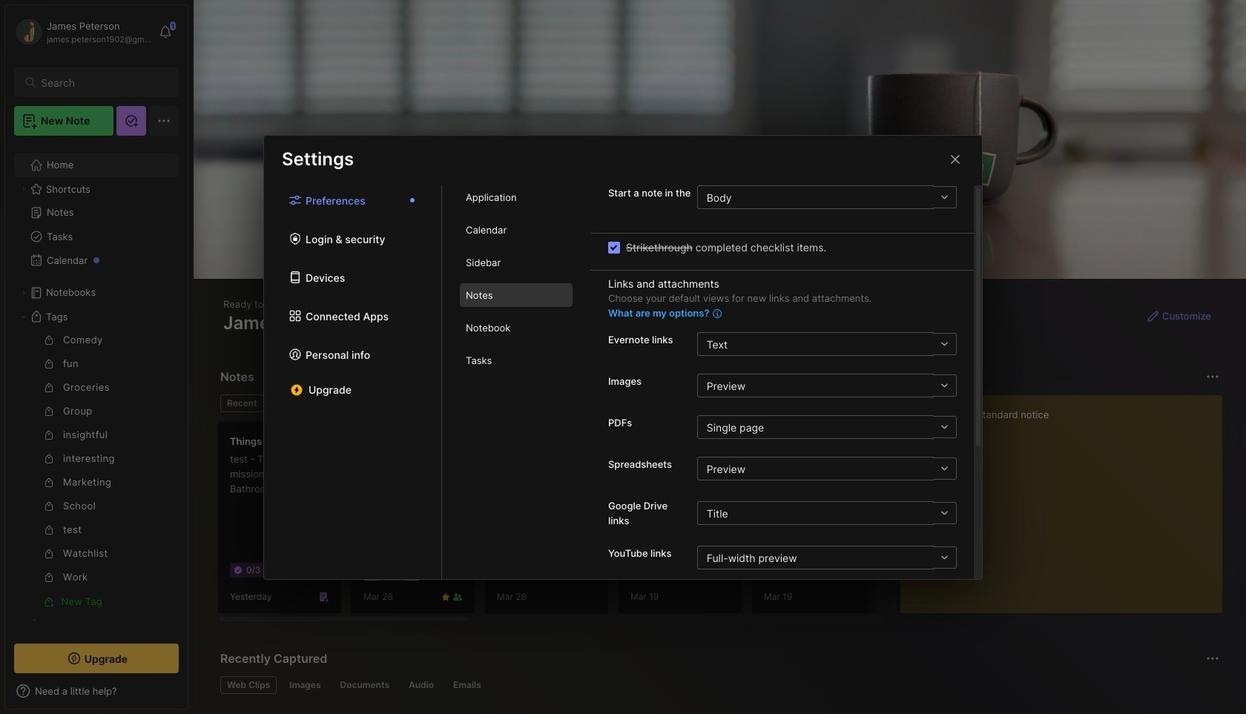 Task type: vqa. For each thing, say whether or not it's contained in the screenshot.
16th 'cell' from the top
no



Task type: locate. For each thing, give the bounding box(es) containing it.
Choose default view option for Spreadsheets field
[[697, 457, 956, 481]]

tree
[[5, 145, 188, 670]]

none search field inside 'main' element
[[41, 73, 165, 91]]

Choose default view option for Google Drive links field
[[697, 501, 956, 525]]

None search field
[[41, 73, 165, 91]]

row group
[[217, 421, 1246, 623]]

main element
[[0, 0, 193, 714]]

group
[[14, 329, 170, 613]]

tab list
[[264, 185, 442, 579], [442, 185, 590, 579], [220, 395, 876, 412], [220, 676, 1217, 694]]

thumbnail image
[[363, 525, 420, 581]]

Choose default view option for YouTube links field
[[697, 546, 956, 570]]

tab
[[460, 185, 573, 209], [460, 218, 573, 242], [460, 251, 573, 274], [460, 283, 573, 307], [460, 316, 573, 340], [460, 349, 573, 372], [220, 395, 264, 412], [270, 395, 330, 412], [220, 676, 277, 694], [283, 676, 327, 694], [333, 676, 396, 694], [402, 676, 441, 694], [446, 676, 488, 694]]



Task type: describe. For each thing, give the bounding box(es) containing it.
Search text field
[[41, 76, 165, 90]]

Choose default view option for Images field
[[697, 374, 956, 398]]

tree inside 'main' element
[[5, 145, 188, 670]]

group inside tree
[[14, 329, 170, 613]]

Start writing… text field
[[912, 395, 1222, 602]]

Choose default view option for PDFs field
[[697, 415, 956, 439]]

Start a new note in the body or title. field
[[697, 185, 956, 209]]

expand tags image
[[19, 312, 28, 321]]

close image
[[946, 150, 964, 168]]

Choose default view option for Evernote links field
[[697, 332, 956, 356]]

expand notebooks image
[[19, 289, 28, 297]]

Select35 checkbox
[[608, 241, 620, 253]]



